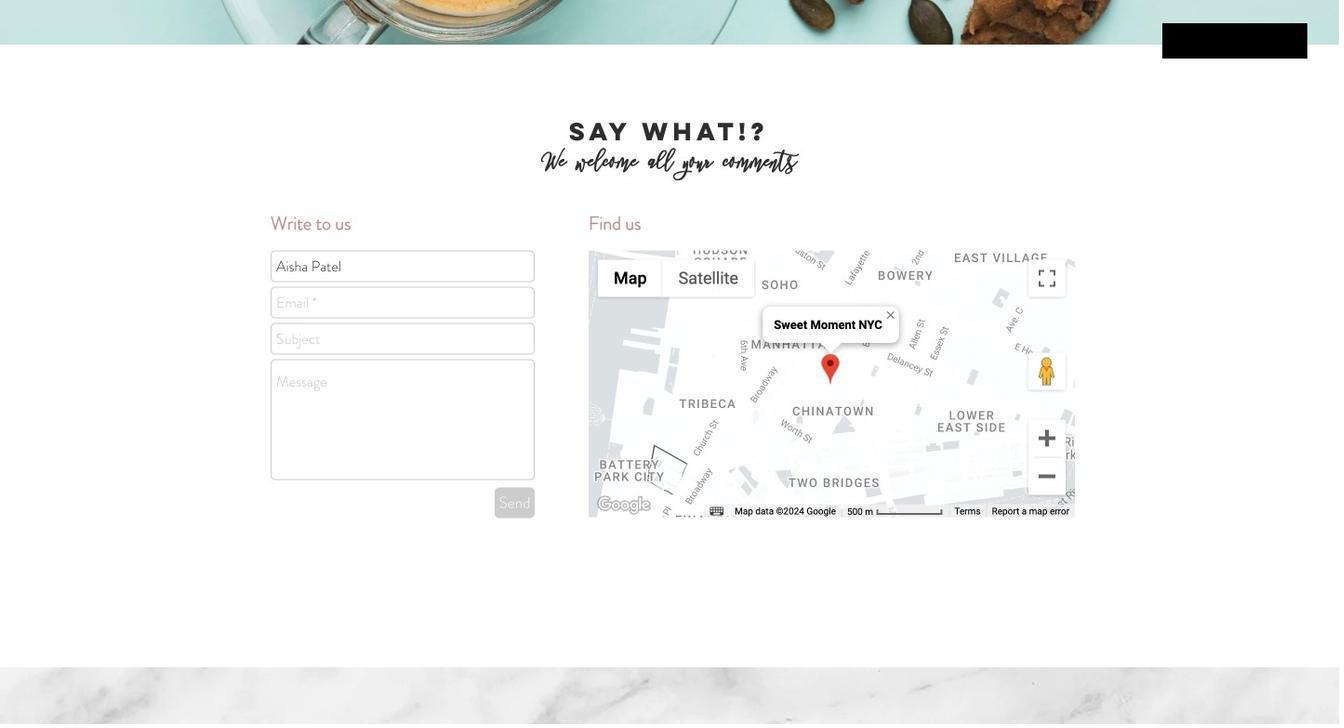 Task type: describe. For each thing, give the bounding box(es) containing it.
Subject text field
[[271, 323, 535, 355]]

Email * email field
[[271, 287, 535, 319]]



Task type: locate. For each thing, give the bounding box(es) containing it.
Message text field
[[271, 360, 535, 481]]

Name * text field
[[271, 251, 535, 282]]

google maps element
[[589, 251, 1076, 518]]

restaurant social bar element
[[1163, 23, 1308, 59]]



